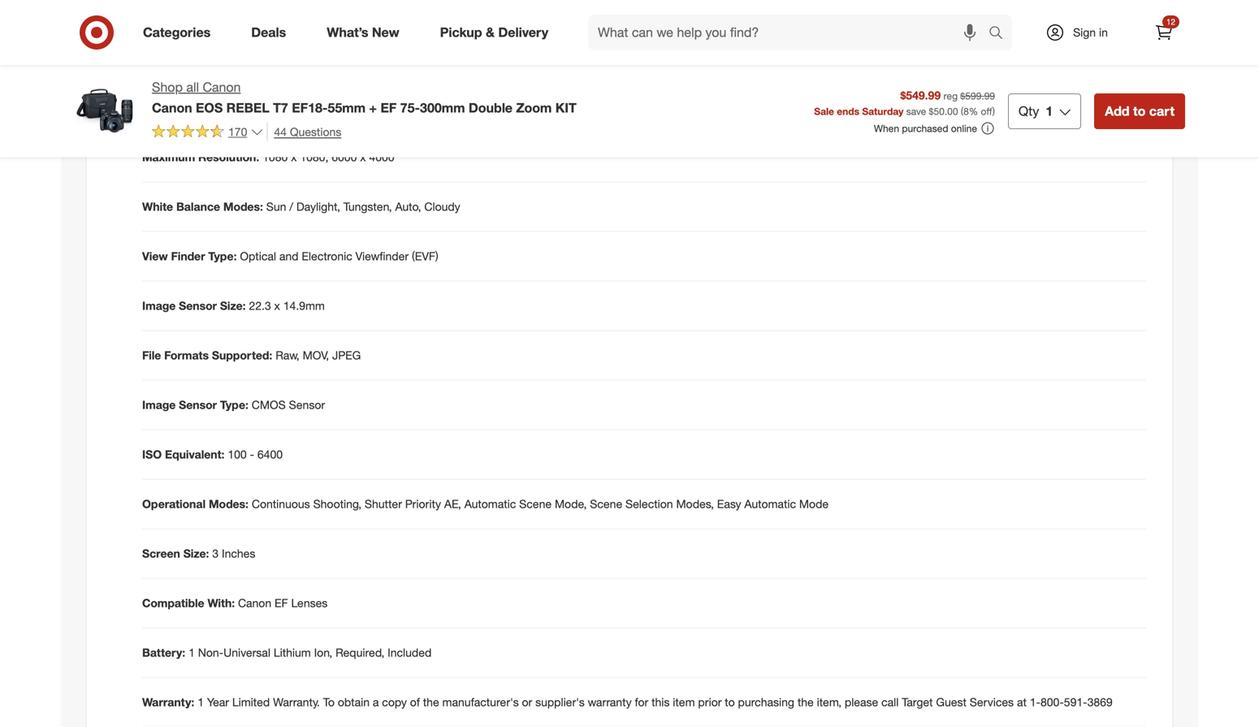 Task type: vqa. For each thing, say whether or not it's contained in the screenshot.
purchasing
yes



Task type: locate. For each thing, give the bounding box(es) containing it.
viewfinder
[[356, 249, 409, 263]]

44
[[274, 125, 287, 139]]

size:
[[220, 299, 246, 313], [183, 547, 209, 561]]

1 right qty
[[1046, 103, 1054, 119]]

file
[[142, 348, 161, 363]]

0 horizontal spatial ef
[[275, 596, 288, 611]]

to right add
[[1134, 103, 1146, 119]]

55mm left + at top left
[[328, 100, 366, 116]]

300mm
[[420, 100, 465, 116]]

strap,
[[454, 51, 484, 65]]

1 for qty
[[1046, 103, 1054, 119]]

&
[[486, 24, 495, 40]]

shop all canon canon eos rebel t7 ef18-55mm + ef 75-300mm double zoom kit
[[152, 79, 577, 116]]

automatic right the ae,
[[465, 497, 516, 511]]

search button
[[982, 15, 1021, 54]]

What can we help you find? suggestions appear below search field
[[589, 15, 993, 50]]

prior
[[699, 695, 722, 710]]

1 vertical spatial image
[[142, 398, 176, 412]]

x right 6000
[[360, 150, 366, 164]]

or
[[522, 695, 533, 710]]

1 vertical spatial to
[[725, 695, 735, 710]]

1 image from the top
[[142, 299, 176, 313]]

sensor up equivalent:
[[179, 398, 217, 412]]

2 vertical spatial canon
[[238, 596, 272, 611]]

add to cart button
[[1095, 93, 1186, 129]]

1 automatic from the left
[[465, 497, 516, 511]]

2 the from the left
[[798, 695, 814, 710]]

1 vertical spatial ef
[[275, 596, 288, 611]]

0 horizontal spatial the
[[423, 695, 440, 710]]

0 vertical spatial 1
[[1046, 103, 1054, 119]]

supported:
[[212, 348, 273, 363]]

size: left 22.3
[[220, 299, 246, 313]]

shoulder
[[405, 51, 451, 65]]

scene right mode,
[[590, 497, 623, 511]]

0 horizontal spatial 55mm
[[211, 51, 244, 65]]

image down view
[[142, 299, 176, 313]]

add to cart
[[1106, 103, 1175, 119]]

0 horizontal spatial to
[[725, 695, 735, 710]]

1 vertical spatial 55mm
[[328, 100, 366, 116]]

eos
[[196, 100, 223, 116]]

0 vertical spatial image
[[142, 299, 176, 313]]

screen size: 3 inches
[[142, 547, 256, 561]]

size: left 3
[[183, 547, 209, 561]]

manufacturer's
[[443, 695, 519, 710]]

2 image from the top
[[142, 398, 176, 412]]

this
[[652, 695, 670, 710]]

item,
[[817, 695, 842, 710]]

type:
[[208, 249, 237, 263], [220, 398, 249, 412]]

tungsten,
[[344, 200, 392, 214]]

what's new link
[[313, 15, 420, 50]]

1 horizontal spatial the
[[798, 695, 814, 710]]

1 vertical spatial canon
[[152, 100, 192, 116]]

1 horizontal spatial to
[[1134, 103, 1146, 119]]

1 horizontal spatial size:
[[220, 299, 246, 313]]

included
[[388, 646, 432, 660]]

delivery
[[499, 24, 549, 40]]

sensor right cmos
[[289, 398, 325, 412]]

item
[[673, 695, 695, 710]]

includes:
[[142, 51, 191, 65]]

automatic right easy
[[745, 497, 797, 511]]

battery
[[277, 51, 314, 65]]

canon down shop
[[152, 100, 192, 116]]

image sensor type: cmos sensor
[[142, 398, 325, 412]]

ef18-
[[292, 100, 328, 116]]

image
[[142, 299, 176, 313], [142, 398, 176, 412]]

2 horizontal spatial x
[[360, 150, 366, 164]]

canon right with: on the left bottom of page
[[238, 596, 272, 611]]

sensor
[[179, 299, 217, 313], [179, 398, 217, 412], [289, 398, 325, 412]]

when
[[875, 122, 900, 134]]

x
[[291, 150, 297, 164], [360, 150, 366, 164], [274, 299, 280, 313]]

screen
[[142, 547, 180, 561]]

1 horizontal spatial 55mm
[[328, 100, 366, 116]]

14.9mm
[[283, 299, 325, 313]]

type: right finder
[[208, 249, 237, 263]]

ef right + at top left
[[381, 100, 397, 116]]

mov,
[[303, 348, 329, 363]]

image sensor size: 22.3 x 14.9mm
[[142, 299, 325, 313]]

55mm left lens,
[[211, 51, 244, 65]]

lenses
[[291, 596, 328, 611]]

0 horizontal spatial automatic
[[465, 497, 516, 511]]

the
[[423, 695, 440, 710], [798, 695, 814, 710]]

pickup & delivery
[[440, 24, 549, 40]]

type: left cmos
[[220, 398, 249, 412]]

1 left non-
[[189, 646, 195, 660]]

1 vertical spatial 1
[[189, 646, 195, 660]]

ef left lenses
[[275, 596, 288, 611]]

4000
[[369, 150, 395, 164]]

2 scene from the left
[[590, 497, 623, 511]]

modes: left sun
[[223, 200, 263, 214]]

operational modes: continuous shooting, shutter priority ae, automatic scene mode, scene selection modes, easy automatic mode
[[142, 497, 829, 511]]

1 horizontal spatial automatic
[[745, 497, 797, 511]]

system
[[199, 100, 240, 115]]

sensor for type:
[[179, 398, 217, 412]]

0 horizontal spatial scene
[[520, 497, 552, 511]]

shooting,
[[313, 497, 362, 511]]

in
[[1100, 25, 1109, 39]]

operating system compatibility: apple ios, android
[[142, 100, 418, 115]]

1 scene from the left
[[520, 497, 552, 511]]

includes: 18-55mm lens, battery charger, battery, shoulder strap, carrying case
[[142, 51, 560, 65]]

55mm inside shop all canon canon eos rebel t7 ef18-55mm + ef 75-300mm double zoom kit
[[328, 100, 366, 116]]

warranty
[[588, 695, 632, 710]]

2 vertical spatial 1
[[198, 695, 204, 710]]

-
[[250, 448, 254, 462]]

170
[[228, 125, 247, 139]]

kit
[[556, 100, 577, 116]]

x right 22.3
[[274, 299, 280, 313]]

sensor down finder
[[179, 299, 217, 313]]

1 horizontal spatial 1
[[198, 695, 204, 710]]

view
[[142, 249, 168, 263]]

questions
[[290, 125, 342, 139]]

the left item,
[[798, 695, 814, 710]]

apple
[[321, 100, 351, 115]]

2 automatic from the left
[[745, 497, 797, 511]]

save
[[907, 105, 927, 117]]

1 horizontal spatial scene
[[590, 497, 623, 511]]

0 vertical spatial 55mm
[[211, 51, 244, 65]]

1-
[[1031, 695, 1041, 710]]

6000
[[332, 150, 357, 164]]

image up iso
[[142, 398, 176, 412]]

1 left year at the bottom left
[[198, 695, 204, 710]]

qty 1
[[1019, 103, 1054, 119]]

1080
[[263, 150, 288, 164]]

(
[[962, 105, 964, 117]]

battery: 1 non-universal lithium ion, required, included
[[142, 646, 432, 660]]

equivalent:
[[165, 448, 225, 462]]

modes: down 100
[[209, 497, 249, 511]]

charger,
[[317, 51, 360, 65]]

0 horizontal spatial size:
[[183, 547, 209, 561]]

canon
[[203, 79, 241, 95], [152, 100, 192, 116], [238, 596, 272, 611]]

year
[[207, 695, 229, 710]]

0 vertical spatial ef
[[381, 100, 397, 116]]

scene left mode,
[[520, 497, 552, 511]]

0 vertical spatial to
[[1134, 103, 1146, 119]]

1 vertical spatial type:
[[220, 398, 249, 412]]

the right of
[[423, 695, 440, 710]]

0 vertical spatial canon
[[203, 79, 241, 95]]

image of canon eos rebel t7 ef18-55mm + ef 75-300mm double zoom kit image
[[74, 78, 139, 143]]

x right 1080 at top left
[[291, 150, 297, 164]]

services
[[970, 695, 1015, 710]]

required,
[[336, 646, 385, 660]]

to right prior
[[725, 695, 735, 710]]

finder
[[171, 249, 205, 263]]

white balance modes: sun / daylight, tungsten, auto, cloudy
[[142, 200, 461, 214]]

2 horizontal spatial 1
[[1046, 103, 1054, 119]]

canon up system
[[203, 79, 241, 95]]

0 horizontal spatial 1
[[189, 646, 195, 660]]

12
[[1167, 17, 1176, 27]]

12 link
[[1147, 15, 1183, 50]]

of
[[410, 695, 420, 710]]

image for image sensor size: 22.3 x 14.9mm
[[142, 299, 176, 313]]

0 vertical spatial type:
[[208, 249, 237, 263]]

modes:
[[223, 200, 263, 214], [209, 497, 249, 511]]

1
[[1046, 103, 1054, 119], [189, 646, 195, 660], [198, 695, 204, 710]]

1 horizontal spatial ef
[[381, 100, 397, 116]]

compatibility:
[[243, 100, 318, 115]]

1 vertical spatial size:
[[183, 547, 209, 561]]

lithium
[[274, 646, 311, 660]]



Task type: describe. For each thing, give the bounding box(es) containing it.
0 vertical spatial modes:
[[223, 200, 263, 214]]

selection
[[626, 497, 674, 511]]

3869
[[1088, 695, 1113, 710]]

type: for image sensor type:
[[220, 398, 249, 412]]

22.3
[[249, 299, 271, 313]]

when purchased online
[[875, 122, 978, 134]]

for
[[635, 695, 649, 710]]

mode,
[[555, 497, 587, 511]]

warranty:
[[142, 695, 195, 710]]

$549.99 reg $599.99 sale ends saturday save $ 50.00 ( 8 % off )
[[815, 88, 996, 117]]

with:
[[208, 596, 235, 611]]

off
[[982, 105, 993, 117]]

white
[[142, 200, 173, 214]]

saturday
[[863, 105, 904, 117]]

continuous
[[252, 497, 310, 511]]

0 vertical spatial size:
[[220, 299, 246, 313]]

170 link
[[152, 123, 264, 142]]

+
[[369, 100, 377, 116]]

sign
[[1074, 25, 1097, 39]]

ae,
[[445, 497, 462, 511]]

pickup
[[440, 24, 483, 40]]

warranty: 1 year limited warranty. to obtain a copy of the manufacturer's or supplier's warranty for this item prior to purchasing the item, please call target guest services at 1-800-591-3869
[[142, 695, 1113, 710]]

electronic
[[302, 249, 353, 263]]

double
[[469, 100, 513, 116]]

a
[[373, 695, 379, 710]]

shop
[[152, 79, 183, 95]]

shutter
[[365, 497, 402, 511]]

591-
[[1065, 695, 1088, 710]]

online
[[952, 122, 978, 134]]

battery,
[[363, 51, 402, 65]]

pickup & delivery link
[[426, 15, 569, 50]]

carrying
[[487, 51, 530, 65]]

copy
[[382, 695, 407, 710]]

inches
[[222, 547, 256, 561]]

type: for view finder type:
[[208, 249, 237, 263]]

1 horizontal spatial x
[[291, 150, 297, 164]]

qty
[[1019, 103, 1040, 119]]

non-
[[198, 646, 224, 660]]

1 the from the left
[[423, 695, 440, 710]]

add
[[1106, 103, 1130, 119]]

1 for warranty:
[[198, 695, 204, 710]]

zoom
[[517, 100, 552, 116]]

daylight,
[[297, 200, 340, 214]]

all
[[186, 79, 199, 95]]

mode
[[800, 497, 829, 511]]

formats
[[164, 348, 209, 363]]

rebel
[[227, 100, 270, 116]]

auto,
[[395, 200, 421, 214]]

canon for all
[[203, 79, 241, 95]]

1 vertical spatial modes:
[[209, 497, 249, 511]]

target
[[902, 695, 934, 710]]

/
[[290, 200, 293, 214]]

purchasing
[[739, 695, 795, 710]]

maximum resolution: 1080 x 1080, 6000 x 4000
[[142, 150, 395, 164]]

reg
[[944, 90, 958, 102]]

operating
[[142, 100, 196, 115]]

100
[[228, 448, 247, 462]]

iso
[[142, 448, 162, 462]]

image for image sensor type: cmos sensor
[[142, 398, 176, 412]]

%
[[970, 105, 979, 117]]

purchased
[[903, 122, 949, 134]]

sign in link
[[1032, 15, 1134, 50]]

6400
[[258, 448, 283, 462]]

8
[[964, 105, 970, 117]]

guest
[[937, 695, 967, 710]]

warranty.
[[273, 695, 320, 710]]

universal
[[224, 646, 271, 660]]

0 horizontal spatial x
[[274, 299, 280, 313]]

search
[[982, 26, 1021, 42]]

canon for with:
[[238, 596, 272, 611]]

)
[[993, 105, 996, 117]]

sun
[[266, 200, 286, 214]]

android
[[378, 100, 418, 115]]

1 for battery:
[[189, 646, 195, 660]]

to inside button
[[1134, 103, 1146, 119]]

modes,
[[677, 497, 714, 511]]

ef inside shop all canon canon eos rebel t7 ef18-55mm + ef 75-300mm double zoom kit
[[381, 100, 397, 116]]

easy
[[718, 497, 742, 511]]

operational
[[142, 497, 206, 511]]

what's
[[327, 24, 369, 40]]

new
[[372, 24, 400, 40]]

sign in
[[1074, 25, 1109, 39]]

limited
[[232, 695, 270, 710]]

maximum
[[142, 150, 195, 164]]

(evf)
[[412, 249, 439, 263]]

cart
[[1150, 103, 1175, 119]]

sensor for size:
[[179, 299, 217, 313]]

compatible with: canon ef lenses
[[142, 596, 328, 611]]

3
[[212, 547, 219, 561]]



